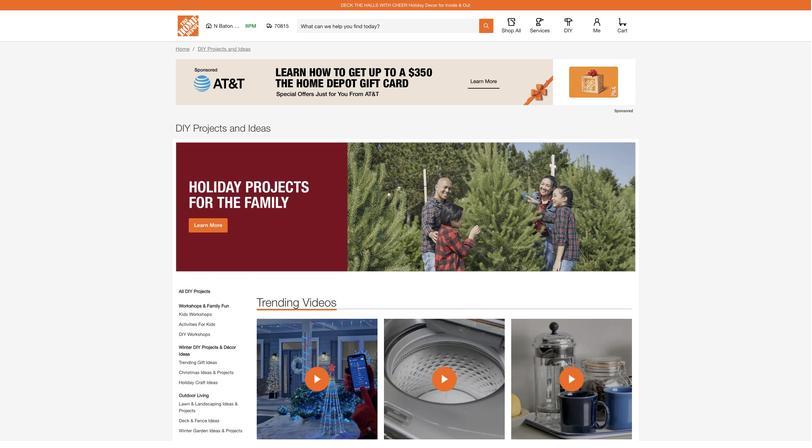 Task type: describe. For each thing, give the bounding box(es) containing it.
shop all
[[502, 27, 521, 33]]

cart link
[[615, 18, 630, 34]]

& left family
[[203, 303, 206, 309]]

diy workshops link
[[179, 332, 210, 337]]

all diy projects link
[[179, 288, 210, 295]]

0 vertical spatial and
[[228, 46, 237, 52]]

deck the halls with cheer holiday decor for inside & out
[[341, 2, 470, 8]]

me button
[[587, 18, 607, 34]]

christmas
[[179, 370, 199, 376]]

trending gift ideas
[[179, 360, 217, 366]]

outdoor living
[[179, 393, 209, 399]]

out
[[463, 2, 470, 8]]

0 vertical spatial diy projects and ideas
[[198, 46, 251, 52]]

the
[[354, 2, 363, 8]]

1 vertical spatial holiday
[[179, 380, 194, 386]]

& left out
[[459, 2, 462, 8]]

with
[[380, 2, 391, 8]]

best washing machines image
[[384, 319, 505, 440]]

how to prep your kitchen for guests image
[[511, 319, 632, 440]]

for
[[439, 2, 444, 8]]

all inside button
[[516, 27, 521, 33]]

rouge
[[234, 23, 249, 29]]

holiday craft ideas link
[[179, 380, 218, 386]]

diy inside button
[[564, 27, 573, 33]]

deck
[[179, 418, 189, 424]]

me
[[593, 27, 601, 33]]

inside
[[445, 2, 458, 8]]

garden
[[193, 428, 208, 434]]

how to hang christmas lights image
[[257, 319, 378, 440]]

kids workshops link
[[179, 312, 212, 317]]

1 vertical spatial all
[[179, 289, 184, 294]]

What can we help you find today? search field
[[301, 19, 479, 33]]

70815
[[274, 23, 289, 29]]

lawn
[[179, 402, 190, 407]]

70815 button
[[267, 23, 289, 29]]

ideas inside the winter diy projects & décor ideas
[[179, 352, 190, 357]]

workshops & family fun link
[[179, 303, 229, 310]]

& right 'landscaping'
[[235, 402, 238, 407]]

christmas ideas & projects
[[179, 370, 234, 376]]

9pm
[[245, 23, 256, 29]]

outdoor
[[179, 393, 196, 399]]

lawn & landscaping ideas & projects link
[[179, 402, 238, 414]]

all diy projects
[[179, 289, 210, 294]]

1 vertical spatial kids
[[206, 322, 215, 327]]

decor
[[425, 2, 437, 8]]

kids workshops
[[179, 312, 212, 317]]

ideas inside lawn & landscaping ideas & projects
[[223, 402, 234, 407]]

halls
[[364, 2, 379, 8]]

0 vertical spatial kids
[[179, 312, 188, 317]]

activities for kids
[[179, 322, 215, 327]]

fun
[[221, 303, 229, 309]]

winter for winter diy projects & décor ideas
[[179, 345, 192, 350]]

deck the halls with cheer holiday decor for inside & out link
[[341, 2, 470, 8]]

n
[[214, 23, 218, 29]]

outdoor living link
[[179, 393, 209, 399]]



Task type: locate. For each thing, give the bounding box(es) containing it.
trending for trending gift ideas
[[179, 360, 196, 366]]

all right shop
[[516, 27, 521, 33]]

0 vertical spatial winter
[[179, 345, 192, 350]]

& right deck
[[191, 418, 193, 424]]

workshops up kids workshops
[[179, 303, 202, 309]]

lawn & landscaping ideas & projects
[[179, 402, 238, 414]]

kids
[[179, 312, 188, 317], [206, 322, 215, 327]]

diy button
[[558, 18, 579, 34]]

holiday down 'christmas'
[[179, 380, 194, 386]]

holiday left decor
[[409, 2, 424, 8]]

diy workshops
[[179, 332, 210, 337]]

christmas ideas & projects link
[[179, 370, 234, 376]]

& inside the winter diy projects & décor ideas
[[220, 345, 222, 350]]

&
[[459, 2, 462, 8], [203, 303, 206, 309], [220, 345, 222, 350], [213, 370, 216, 376], [191, 402, 194, 407], [235, 402, 238, 407], [191, 418, 193, 424], [222, 428, 225, 434]]

all
[[516, 27, 521, 33], [179, 289, 184, 294]]

deck & fence ideas
[[179, 418, 219, 424]]

winter down deck
[[179, 428, 192, 434]]

advertisement region
[[176, 59, 636, 116]]

& right the lawn
[[191, 402, 194, 407]]

& left 'décor'
[[220, 345, 222, 350]]

all up workshops & family fun link
[[179, 289, 184, 294]]

and
[[228, 46, 237, 52], [230, 122, 246, 134]]

shop all button
[[501, 18, 522, 34]]

1 vertical spatial winter
[[179, 428, 192, 434]]

winter
[[179, 345, 192, 350], [179, 428, 192, 434]]

0 vertical spatial workshops
[[179, 303, 202, 309]]

winter for winter garden ideas & projects
[[179, 428, 192, 434]]

for
[[198, 322, 205, 327]]

deck & fence ideas link
[[179, 418, 219, 424]]

1 horizontal spatial holiday
[[409, 2, 424, 8]]

holiday projects for the family image
[[176, 142, 636, 272]]

1 vertical spatial diy projects and ideas
[[176, 122, 271, 134]]

0 vertical spatial trending
[[257, 296, 299, 310]]

0 horizontal spatial holiday
[[179, 380, 194, 386]]

living
[[197, 393, 209, 399]]

décor
[[224, 345, 236, 350]]

the home depot logo image
[[178, 16, 198, 36]]

trending gift ideas link
[[179, 360, 217, 366]]

deck
[[341, 2, 353, 8]]

workshops down activities for kids at the bottom of the page
[[187, 332, 210, 337]]

0 vertical spatial holiday
[[409, 2, 424, 8]]

home link
[[176, 46, 190, 52]]

projects inside the winter diy projects & décor ideas
[[202, 345, 218, 350]]

workshops & family fun
[[179, 303, 229, 309]]

0 horizontal spatial kids
[[179, 312, 188, 317]]

winter down diy workshops
[[179, 345, 192, 350]]

trending videos
[[257, 296, 337, 310]]

holiday craft ideas
[[179, 380, 218, 386]]

kids up activities at bottom
[[179, 312, 188, 317]]

1 vertical spatial and
[[230, 122, 246, 134]]

0 horizontal spatial trending
[[179, 360, 196, 366]]

1 horizontal spatial kids
[[206, 322, 215, 327]]

2 winter from the top
[[179, 428, 192, 434]]

& up holiday craft ideas link
[[213, 370, 216, 376]]

projects
[[208, 46, 226, 52], [193, 122, 227, 134], [194, 289, 210, 294], [202, 345, 218, 350], [217, 370, 234, 376], [179, 408, 195, 414], [226, 428, 242, 434]]

1 winter from the top
[[179, 345, 192, 350]]

videos
[[303, 296, 337, 310]]

cheer
[[392, 2, 407, 8]]

winter diy projects & décor ideas link
[[179, 344, 236, 358]]

projects inside lawn & landscaping ideas & projects
[[179, 408, 195, 414]]

gift
[[198, 360, 205, 366]]

workshops for diy
[[187, 332, 210, 337]]

shop
[[502, 27, 514, 33]]

services
[[530, 27, 550, 33]]

0 vertical spatial all
[[516, 27, 521, 33]]

workshops for kids
[[189, 312, 212, 317]]

services button
[[530, 18, 550, 34]]

home
[[176, 46, 190, 52]]

diy projects and ideas link
[[198, 46, 251, 52]]

trending for trending videos
[[257, 296, 299, 310]]

trending
[[257, 296, 299, 310], [179, 360, 196, 366]]

landscaping
[[195, 402, 221, 407]]

diy
[[564, 27, 573, 33], [198, 46, 206, 52], [176, 122, 190, 134], [185, 289, 192, 294], [179, 332, 186, 337], [193, 345, 201, 350]]

winter garden ideas & projects
[[179, 428, 242, 434]]

0 horizontal spatial all
[[179, 289, 184, 294]]

family
[[207, 303, 220, 309]]

diy inside the winter diy projects & décor ideas
[[193, 345, 201, 350]]

winter garden ideas & projects link
[[179, 428, 242, 434]]

& right the garden
[[222, 428, 225, 434]]

workshops down workshops & family fun link
[[189, 312, 212, 317]]

baton
[[219, 23, 233, 29]]

cart
[[618, 27, 628, 33]]

workshops
[[179, 303, 202, 309], [189, 312, 212, 317], [187, 332, 210, 337]]

activities for kids link
[[179, 322, 215, 327]]

2 vertical spatial workshops
[[187, 332, 210, 337]]

fence
[[195, 418, 207, 424]]

kids right the for
[[206, 322, 215, 327]]

activities
[[179, 322, 197, 327]]

1 vertical spatial workshops
[[189, 312, 212, 317]]

1 vertical spatial trending
[[179, 360, 196, 366]]

1 horizontal spatial all
[[516, 27, 521, 33]]

winter inside the winter diy projects & décor ideas
[[179, 345, 192, 350]]

n baton rouge
[[214, 23, 249, 29]]

craft
[[195, 380, 205, 386]]

ideas
[[238, 46, 251, 52], [248, 122, 271, 134], [179, 352, 190, 357], [206, 360, 217, 366], [201, 370, 212, 376], [207, 380, 218, 386], [223, 402, 234, 407], [208, 418, 219, 424], [209, 428, 220, 434]]

winter diy projects & décor ideas
[[179, 345, 236, 357]]

1 horizontal spatial trending
[[257, 296, 299, 310]]

diy projects and ideas
[[198, 46, 251, 52], [176, 122, 271, 134]]

holiday
[[409, 2, 424, 8], [179, 380, 194, 386]]



Task type: vqa. For each thing, say whether or not it's contained in the screenshot.
'The Home Depot Logo'
yes



